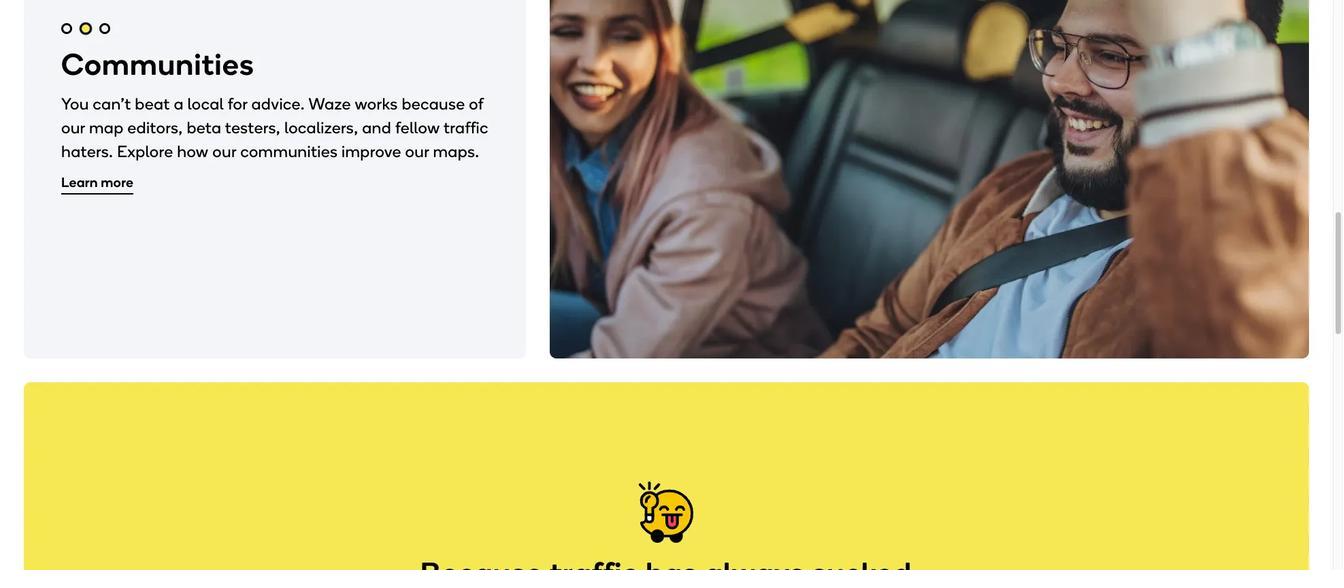 Task type: vqa. For each thing, say whether or not it's contained in the screenshot.
Misplaced Ad Pins LINK
no



Task type: locate. For each thing, give the bounding box(es) containing it.
communities
[[240, 141, 338, 161]]

our down fellow
[[405, 141, 429, 161]]

2 horizontal spatial our
[[405, 141, 429, 161]]

our down beta
[[212, 141, 236, 161]]

our down you
[[61, 118, 85, 137]]

map
[[89, 118, 124, 137]]

explore
[[117, 141, 173, 161]]

advice.
[[251, 94, 305, 114]]

of
[[469, 94, 483, 114]]

fellow
[[395, 118, 440, 137]]

you can't beat a local for advice. waze works because of our map editors, beta testers, localizers, and fellow traffic haters. explore how our communities improve our maps.
[[61, 94, 488, 161]]

beat
[[135, 94, 170, 114]]

localizers,
[[284, 118, 358, 137]]

can't
[[93, 94, 131, 114]]

our
[[61, 118, 85, 137], [212, 141, 236, 161], [405, 141, 429, 161]]

editors,
[[127, 118, 183, 137]]

haters.
[[61, 141, 113, 161]]

you
[[61, 94, 89, 114]]



Task type: describe. For each thing, give the bounding box(es) containing it.
local
[[188, 94, 224, 114]]

learn
[[61, 174, 98, 191]]

and
[[362, 118, 391, 137]]

beta
[[187, 118, 221, 137]]

because
[[402, 94, 465, 114]]

learn more link
[[61, 174, 133, 194]]

0 horizontal spatial our
[[61, 118, 85, 137]]

communities
[[61, 47, 254, 83]]

maps.
[[433, 141, 479, 161]]

1 horizontal spatial our
[[212, 141, 236, 161]]

more
[[101, 174, 133, 191]]

testers,
[[225, 118, 280, 137]]

how
[[177, 141, 209, 161]]

waze
[[309, 94, 351, 114]]

learn more
[[61, 174, 133, 191]]

improve
[[342, 141, 401, 161]]

for
[[228, 94, 247, 114]]

a
[[174, 94, 184, 114]]

looking through the drivers side window a bearded man with glasses grins widely, a women in the passengers seat is smiling while leaning forward. image
[[550, 0, 1309, 358]]

works
[[355, 94, 398, 114]]

traffic
[[444, 118, 488, 137]]



